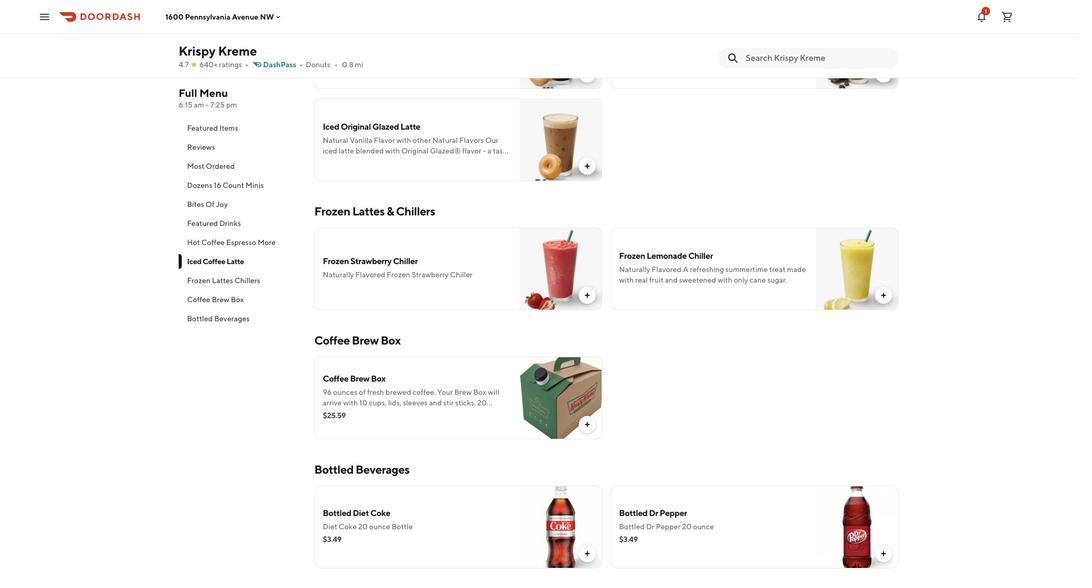 Task type: describe. For each thing, give the bounding box(es) containing it.
original down other
[[401, 147, 429, 155]]

coffee inside hot coffee espresso more "button"
[[201, 239, 225, 247]]

ounces
[[333, 389, 357, 397]]

1 vertical spatial coffee brew box
[[314, 334, 401, 348]]

add item to cart image for iced mocha specialty latte
[[879, 70, 888, 78]]

fresh
[[367, 389, 384, 397]]

of inside original glazed iced coffee with milk naturally flavored  smooth and sweet. a taste of our iconic original glazed® doughnut in a cup.
[[479, 44, 485, 52]]

96
[[323, 389, 332, 397]]

1 horizontal spatial strawberry
[[412, 271, 449, 279]]

iced original glazed latte image
[[520, 99, 602, 181]]

0 vertical spatial chocolate
[[756, 44, 790, 52]]

0 horizontal spatial latte
[[227, 258, 244, 266]]

sweeteners.
[[452, 410, 492, 418]]

blended inside iced original glazed latte natural vanilla flavor with other natural flavors  our iced latte blended with original glazed® flavor - a taste of our iconic doughnut in a cup.
[[356, 147, 384, 155]]

bites
[[187, 200, 204, 209]]

summertime
[[726, 266, 768, 274]]

16
[[214, 181, 221, 190]]

1 horizontal spatial 10
[[407, 410, 415, 418]]

dashpass •
[[263, 60, 303, 69]]

6:15
[[179, 101, 192, 109]]

and up splenda®
[[429, 399, 442, 408]]

1 vertical spatial diet
[[323, 523, 337, 532]]

a inside original glazed iced coffee with milk naturally flavored  smooth and sweet. a taste of our iconic original glazed® doughnut in a cup.
[[453, 44, 459, 52]]

20 inside bottled diet coke diet coke 20 ounce bottle $3.49
[[358, 523, 368, 532]]

0 vertical spatial strawberry
[[350, 257, 392, 267]]

fruit
[[649, 276, 664, 285]]

reviews button
[[179, 138, 302, 157]]

taste inside iced original glazed latte natural vanilla flavor with other natural flavors  our iced latte blended with original glazed® flavor - a taste of our iconic doughnut in a cup.
[[493, 147, 510, 155]]

brew up fresh
[[352, 334, 379, 348]]

in inside iced original glazed latte natural vanilla flavor with other natural flavors  our iced latte blended with original glazed® flavor - a taste of our iconic doughnut in a cup.
[[400, 157, 406, 166]]

dashpass
[[263, 60, 296, 69]]

joy
[[216, 200, 228, 209]]

sweet.
[[429, 44, 452, 52]]

naturally for frozen strawberry chiller
[[323, 271, 354, 279]]

arrive
[[323, 399, 342, 408]]

cups,
[[369, 399, 387, 408]]

of inside iced original glazed latte natural vanilla flavor with other natural flavors  our iced latte blended with original glazed® flavor - a taste of our iconic doughnut in a cup.
[[323, 157, 330, 166]]

frozen lattes chillers
[[187, 277, 260, 285]]

bites of joy button
[[179, 195, 302, 214]]

1 vertical spatial coke
[[339, 523, 357, 532]]

original glazed iced coffee with milk image
[[520, 6, 602, 89]]

sugar.
[[767, 276, 787, 285]]

frozen strawberry chiller image
[[520, 228, 602, 311]]

and inside original glazed iced coffee with milk naturally flavored  smooth and sweet. a taste of our iconic original glazed® doughnut in a cup.
[[415, 44, 428, 52]]

1 horizontal spatial chiller
[[450, 271, 473, 279]]

hot coffee espresso more
[[187, 239, 276, 247]]

cane
[[750, 276, 766, 285]]

7:25
[[210, 101, 225, 109]]

1 natural from the left
[[323, 136, 348, 145]]

ordered
[[206, 162, 235, 171]]

add item to cart image for bottled diet coke
[[583, 550, 592, 559]]

of
[[206, 200, 215, 209]]

mocha
[[637, 30, 663, 40]]

with left real
[[619, 276, 634, 285]]

hot
[[187, 239, 200, 247]]

sweetened
[[679, 276, 716, 285]]

bottled diet coke image
[[520, 487, 602, 569]]

glazed inside original glazed iced coffee with milk naturally flavored  smooth and sweet. a taste of our iconic original glazed® doughnut in a cup.
[[355, 30, 381, 40]]

sticks.
[[455, 399, 476, 408]]

1 vertical spatial chocolate
[[757, 55, 790, 63]]

coffee.
[[413, 389, 436, 397]]

frozen lemonade chiller naturally flavored  a refreshing summertime treat made with real fruit and sweetened with only cane sugar.
[[619, 251, 806, 285]]

coffee inside original glazed iced coffee with milk naturally flavored  smooth and sweet. a taste of our iconic original glazed® doughnut in a cup.
[[401, 30, 426, 40]]

1600 pennsylvania avenue nw
[[165, 12, 274, 21]]

featured for featured drinks
[[187, 219, 218, 228]]

iced coffee latte
[[187, 258, 244, 266]]

menu
[[199, 87, 228, 99]]

iced for specialty
[[619, 30, 636, 40]]

bites of joy
[[187, 200, 228, 209]]

our inside iced original glazed latte natural vanilla flavor with other natural flavors  our iced latte blended with original glazed® flavor - a taste of our iconic doughnut in a cup.
[[331, 157, 342, 166]]

sauce,
[[619, 55, 640, 63]]

1 horizontal spatial diet
[[353, 509, 369, 519]]

pennsylvania
[[185, 12, 230, 21]]

iced for latte
[[187, 258, 201, 266]]

milk
[[446, 30, 462, 40]]

$25.59
[[323, 412, 346, 420]]

box left will
[[473, 389, 486, 397]]

taste inside original glazed iced coffee with milk naturally flavored  smooth and sweet. a taste of our iconic original glazed® doughnut in a cup.
[[460, 44, 477, 52]]

frozen for frozen lemonade chiller naturally flavored  a refreshing summertime treat made with real fruit and sweetened with only cane sugar.
[[619, 251, 645, 261]]

dozens 16 count minis
[[187, 181, 264, 190]]

most ordered button
[[179, 157, 302, 176]]

naturally for frozen lemonade chiller
[[619, 266, 650, 274]]

of inside coffee brew box 96 ounces of fresh brewed coffee. your brew box will arrive with 10 cups, lids, sleeves and stir sticks. 20 creamers and sugars and 10 splenda® sweeteners.
[[359, 389, 366, 397]]

latte inside iced mocha specialty latte our iced latte blended with ghirardelli® chocolate sauce, topped with whipped cream and a chocolate drizzle.
[[650, 44, 665, 52]]

original right donuts
[[344, 55, 371, 63]]

reviews
[[187, 143, 215, 152]]

ratings
[[219, 60, 242, 69]]

featured drinks
[[187, 219, 241, 228]]

640+
[[199, 60, 218, 69]]

only
[[734, 276, 748, 285]]

with left the only
[[718, 276, 732, 285]]

our inside original glazed iced coffee with milk naturally flavored  smooth and sweet. a taste of our iconic original glazed® doughnut in a cup.
[[487, 44, 498, 52]]

glazed® for latte
[[430, 147, 461, 155]]

doughnut
[[365, 157, 399, 166]]

ghirardelli®
[[713, 44, 755, 52]]

frozen lemonade chiller image
[[816, 228, 899, 311]]

0 vertical spatial pepper
[[660, 509, 687, 519]]

chillers inside frozen lattes chillers button
[[235, 277, 260, 285]]

iced inside iced mocha specialty latte our iced latte blended with ghirardelli® chocolate sauce, topped with whipped cream and a chocolate drizzle.
[[634, 44, 648, 52]]

1 vertical spatial beverages
[[356, 463, 410, 477]]

kreme
[[218, 43, 257, 58]]

1600 pennsylvania avenue nw button
[[165, 12, 282, 21]]

add item to cart image for frozen lemonade chiller
[[879, 292, 888, 300]]

dozens 16 count minis button
[[179, 176, 302, 195]]

am
[[194, 101, 204, 109]]

sleeves
[[403, 399, 428, 408]]

box inside button
[[231, 296, 244, 304]]

frozen lattes chillers button
[[179, 271, 302, 290]]

0 vertical spatial dr
[[649, 509, 658, 519]]

flavored inside original glazed iced coffee with milk naturally flavored  smooth and sweet. a taste of our iconic original glazed® doughnut in a cup.
[[355, 44, 385, 52]]

doughnut
[[405, 55, 440, 63]]

640+ ratings •
[[199, 60, 248, 69]]

cream
[[715, 55, 736, 63]]

sugars
[[369, 410, 391, 418]]

drinks
[[219, 219, 241, 228]]

vanilla
[[350, 136, 372, 145]]

iced inside original glazed iced coffee with milk naturally flavored  smooth and sweet. a taste of our iconic original glazed® doughnut in a cup.
[[383, 30, 399, 40]]

donuts • 0.8 mi
[[306, 60, 363, 69]]

0 vertical spatial coke
[[370, 509, 390, 519]]

• for donuts • 0.8 mi
[[335, 60, 338, 69]]

a inside iced mocha specialty latte our iced latte blended with ghirardelli® chocolate sauce, topped with whipped cream and a chocolate drizzle.
[[752, 55, 756, 63]]

creamers
[[323, 410, 354, 418]]

dozens
[[187, 181, 212, 190]]

splenda®
[[416, 410, 451, 418]]

with up whipped
[[696, 44, 711, 52]]

minis
[[246, 181, 264, 190]]

and left sugars
[[355, 410, 368, 418]]

krispy kreme
[[179, 43, 257, 58]]

pm
[[226, 101, 237, 109]]

a right the doughnut
[[408, 157, 412, 166]]

our inside iced mocha specialty latte our iced latte blended with ghirardelli® chocolate sauce, topped with whipped cream and a chocolate drizzle.
[[619, 44, 632, 52]]

will
[[488, 389, 499, 397]]

drizzle.
[[619, 65, 643, 74]]

latte inside iced original glazed latte natural vanilla flavor with other natural flavors  our iced latte blended with original glazed® flavor - a taste of our iconic doughnut in a cup.
[[339, 147, 354, 155]]

20 inside coffee brew box 96 ounces of fresh brewed coffee. your brew box will arrive with 10 cups, lids, sleeves and stir sticks. 20 creamers and sugars and 10 splenda® sweeteners.
[[477, 399, 487, 408]]

your
[[437, 389, 453, 397]]

iced inside iced original glazed latte natural vanilla flavor with other natural flavors  our iced latte blended with original glazed® flavor - a taste of our iconic doughnut in a cup.
[[323, 147, 337, 155]]

ounce inside bottled dr pepper bottled dr pepper 20 ounce $3.49
[[693, 523, 714, 532]]

refreshing
[[690, 266, 724, 274]]

2 natural from the left
[[432, 136, 458, 145]]

add item to cart image for bottled dr pepper
[[879, 550, 888, 559]]

0 vertical spatial 10
[[359, 399, 368, 408]]

stir
[[443, 399, 454, 408]]

20 inside bottled dr pepper bottled dr pepper 20 ounce $3.49
[[682, 523, 692, 532]]



Task type: vqa. For each thing, say whether or not it's contained in the screenshot.
think
no



Task type: locate. For each thing, give the bounding box(es) containing it.
$3.49 for bottled dr pepper
[[619, 536, 638, 544]]

chillers
[[396, 205, 435, 218], [235, 277, 260, 285]]

box
[[231, 296, 244, 304], [381, 334, 401, 348], [371, 374, 386, 384], [473, 389, 486, 397]]

0 horizontal spatial diet
[[323, 523, 337, 532]]

1
[[985, 8, 987, 14]]

brew inside button
[[212, 296, 229, 304]]

0 horizontal spatial coffee brew box
[[187, 296, 244, 304]]

0 vertical spatial our
[[619, 44, 632, 52]]

our
[[487, 44, 498, 52], [331, 157, 342, 166]]

featured inside button
[[187, 124, 218, 133]]

0 horizontal spatial add item to cart image
[[583, 70, 592, 78]]

1 horizontal spatial beverages
[[356, 463, 410, 477]]

1 horizontal spatial blended
[[667, 44, 695, 52]]

lemonade
[[647, 251, 687, 261]]

1 vertical spatial chillers
[[235, 277, 260, 285]]

1 vertical spatial strawberry
[[412, 271, 449, 279]]

1 vertical spatial blended
[[356, 147, 384, 155]]

2 horizontal spatial of
[[479, 44, 485, 52]]

4.7
[[179, 60, 189, 69]]

our up sauce,
[[619, 44, 632, 52]]

original up donuts • 0.8 mi
[[323, 30, 353, 40]]

notification bell image
[[975, 10, 988, 23]]

0 horizontal spatial natural
[[323, 136, 348, 145]]

- right am
[[206, 101, 209, 109]]

lids,
[[388, 399, 401, 408]]

latte for iced original glazed latte
[[401, 122, 420, 132]]

beverages
[[214, 315, 250, 323], [356, 463, 410, 477]]

a down sweet. at the top left of page
[[449, 55, 453, 63]]

box up brewed
[[381, 334, 401, 348]]

1 • from the left
[[245, 60, 248, 69]]

1 vertical spatial 10
[[407, 410, 415, 418]]

1 vertical spatial dr
[[646, 523, 655, 532]]

iced inside iced mocha specialty latte our iced latte blended with ghirardelli® chocolate sauce, topped with whipped cream and a chocolate drizzle.
[[619, 30, 636, 40]]

our right flavors
[[485, 136, 499, 145]]

0.8
[[342, 60, 353, 69]]

brewed
[[386, 389, 411, 397]]

10 left cups,
[[359, 399, 368, 408]]

diet
[[353, 509, 369, 519], [323, 523, 337, 532]]

2 horizontal spatial latte
[[700, 30, 720, 40]]

iced original glazed latte natural vanilla flavor with other natural flavors  our iced latte blended with original glazed® flavor - a taste of our iconic doughnut in a cup.
[[323, 122, 510, 166]]

and up doughnut
[[415, 44, 428, 52]]

0 horizontal spatial coke
[[339, 523, 357, 532]]

1 horizontal spatial taste
[[493, 147, 510, 155]]

0 vertical spatial latte
[[700, 30, 720, 40]]

open menu image
[[38, 10, 51, 23]]

1 vertical spatial taste
[[493, 147, 510, 155]]

•
[[245, 60, 248, 69], [299, 60, 303, 69], [335, 60, 338, 69]]

our left the doughnut
[[331, 157, 342, 166]]

0 vertical spatial taste
[[460, 44, 477, 52]]

with left other
[[397, 136, 411, 145]]

flavored for frozen strawberry chiller
[[355, 271, 385, 279]]

2 horizontal spatial •
[[335, 60, 338, 69]]

brew up ounces
[[350, 374, 370, 384]]

a inside frozen lemonade chiller naturally flavored  a refreshing summertime treat made with real fruit and sweetened with only cane sugar.
[[683, 266, 689, 274]]

other
[[413, 136, 431, 145]]

1 horizontal spatial lattes
[[352, 205, 385, 218]]

hot coffee espresso more button
[[179, 233, 302, 252]]

most
[[187, 162, 204, 171]]

1 vertical spatial iced
[[323, 147, 337, 155]]

naturally inside frozen lemonade chiller naturally flavored  a refreshing summertime treat made with real fruit and sweetened with only cane sugar.
[[619, 266, 650, 274]]

frozen inside button
[[187, 277, 211, 285]]

0 vertical spatial in
[[441, 55, 447, 63]]

coffee brew box button
[[179, 290, 302, 310]]

and right fruit on the right top
[[665, 276, 678, 285]]

with up sweet. at the top left of page
[[428, 30, 444, 40]]

our inside iced original glazed latte natural vanilla flavor with other natural flavors  our iced latte blended with original glazed® flavor - a taste of our iconic doughnut in a cup.
[[485, 136, 499, 145]]

iced mocha specialty latte image
[[816, 6, 899, 89]]

latte up other
[[401, 122, 420, 132]]

- inside full menu 6:15 am - 7:25 pm
[[206, 101, 209, 109]]

1 horizontal spatial iconic
[[344, 157, 364, 166]]

0 horizontal spatial •
[[245, 60, 248, 69]]

1 vertical spatial glazed
[[372, 122, 399, 132]]

original up vanilla
[[341, 122, 371, 132]]

natural left vanilla
[[323, 136, 348, 145]]

1 horizontal spatial ounce
[[693, 523, 714, 532]]

1 vertical spatial latte
[[339, 147, 354, 155]]

frozen
[[314, 205, 350, 218], [619, 251, 645, 261], [323, 257, 349, 267], [387, 271, 410, 279], [187, 277, 211, 285]]

2 $3.49 from the left
[[619, 536, 638, 544]]

add item to cart image for original glazed iced coffee with milk
[[583, 70, 592, 78]]

chillers up coffee brew box button
[[235, 277, 260, 285]]

iced mocha specialty latte our iced latte blended with ghirardelli® chocolate sauce, topped with whipped cream and a chocolate drizzle.
[[619, 30, 790, 74]]

1 vertical spatial our
[[331, 157, 342, 166]]

$3.49 for bottled diet coke
[[323, 536, 341, 544]]

original glazed iced coffee with milk naturally flavored  smooth and sweet. a taste of our iconic original glazed® doughnut in a cup.
[[323, 30, 498, 63]]

box up fresh
[[371, 374, 386, 384]]

0 horizontal spatial iconic
[[323, 55, 343, 63]]

ounce inside bottled diet coke diet coke 20 ounce bottle $3.49
[[369, 523, 390, 532]]

bottled beverages
[[187, 315, 250, 323], [314, 463, 410, 477]]

bottled inside bottled diet coke diet coke 20 ounce bottle $3.49
[[323, 509, 351, 519]]

glazed inside iced original glazed latte natural vanilla flavor with other natural flavors  our iced latte blended with original glazed® flavor - a taste of our iconic doughnut in a cup.
[[372, 122, 399, 132]]

1 horizontal spatial cup.
[[454, 55, 469, 63]]

0 horizontal spatial our
[[331, 157, 342, 166]]

beverages inside bottled beverages button
[[214, 315, 250, 323]]

2 vertical spatial latte
[[227, 258, 244, 266]]

pepper
[[660, 509, 687, 519], [656, 523, 681, 532]]

lattes for &
[[352, 205, 385, 218]]

10 down the sleeves on the left bottom of the page
[[407, 410, 415, 418]]

frozen for frozen lattes & chillers
[[314, 205, 350, 218]]

glazed up mi
[[355, 30, 381, 40]]

1 horizontal spatial our
[[619, 44, 632, 52]]

- inside iced original glazed latte natural vanilla flavor with other natural flavors  our iced latte blended with original glazed® flavor - a taste of our iconic doughnut in a cup.
[[483, 147, 486, 155]]

cup. down milk
[[454, 55, 469, 63]]

glazed® down smooth
[[373, 55, 404, 63]]

latte for iced mocha specialty latte
[[700, 30, 720, 40]]

1 vertical spatial bottled beverages
[[314, 463, 410, 477]]

latte up topped
[[650, 44, 665, 52]]

flavored for frozen lemonade chiller
[[652, 266, 682, 274]]

original
[[323, 30, 353, 40], [344, 55, 371, 63], [341, 122, 371, 132], [401, 147, 429, 155]]

treat
[[769, 266, 786, 274]]

0 vertical spatial latte
[[650, 44, 665, 52]]

0 horizontal spatial bottled beverages
[[187, 315, 250, 323]]

glazed® for coffee
[[373, 55, 404, 63]]

and inside frozen lemonade chiller naturally flavored  a refreshing summertime treat made with real fruit and sweetened with only cane sugar.
[[665, 276, 678, 285]]

taste
[[460, 44, 477, 52], [493, 147, 510, 155]]

- right flavor on the left top
[[483, 147, 486, 155]]

0 items, open order cart image
[[1001, 10, 1014, 23]]

• left 0.8
[[335, 60, 338, 69]]

1 horizontal spatial bottled beverages
[[314, 463, 410, 477]]

1 vertical spatial lattes
[[212, 277, 233, 285]]

1 horizontal spatial -
[[483, 147, 486, 155]]

1 horizontal spatial coke
[[370, 509, 390, 519]]

latte down vanilla
[[339, 147, 354, 155]]

box up bottled beverages button
[[231, 296, 244, 304]]

chocolate right the ghirardelli®
[[756, 44, 790, 52]]

• for dashpass •
[[299, 60, 303, 69]]

0 vertical spatial lattes
[[352, 205, 385, 218]]

in down sweet. at the top left of page
[[441, 55, 447, 63]]

latte
[[700, 30, 720, 40], [401, 122, 420, 132], [227, 258, 244, 266]]

1600
[[165, 12, 183, 21]]

a up sweetened
[[683, 266, 689, 274]]

1 vertical spatial our
[[485, 136, 499, 145]]

featured for featured items
[[187, 124, 218, 133]]

blended down specialty
[[667, 44, 695, 52]]

with inside original glazed iced coffee with milk naturally flavored  smooth and sweet. a taste of our iconic original glazed® doughnut in a cup.
[[428, 30, 444, 40]]

1 horizontal spatial add item to cart image
[[879, 70, 888, 78]]

add item to cart image for iced original glazed latte
[[583, 162, 592, 171]]

1 vertical spatial pepper
[[656, 523, 681, 532]]

smooth
[[387, 44, 413, 52]]

0 vertical spatial glazed®
[[373, 55, 404, 63]]

add item to cart image
[[583, 70, 592, 78], [879, 70, 888, 78]]

&
[[387, 205, 394, 218]]

1 horizontal spatial a
[[683, 266, 689, 274]]

lattes left the &
[[352, 205, 385, 218]]

lattes inside button
[[212, 277, 233, 285]]

natural right other
[[432, 136, 458, 145]]

a
[[453, 44, 459, 52], [683, 266, 689, 274]]

• right ratings
[[245, 60, 248, 69]]

lattes for chillers
[[212, 277, 233, 285]]

0 horizontal spatial -
[[206, 101, 209, 109]]

featured inside 'button'
[[187, 219, 218, 228]]

frozen strawberry chiller naturally flavored frozen strawberry chiller
[[323, 257, 473, 279]]

frozen inside frozen lemonade chiller naturally flavored  a refreshing summertime treat made with real fruit and sweetened with only cane sugar.
[[619, 251, 645, 261]]

dr
[[649, 509, 658, 519], [646, 523, 655, 532]]

1 horizontal spatial chillers
[[396, 205, 435, 218]]

0 vertical spatial coffee brew box
[[187, 296, 244, 304]]

featured items button
[[179, 119, 302, 138]]

more
[[258, 239, 276, 247]]

iconic down vanilla
[[344, 157, 364, 166]]

3 • from the left
[[335, 60, 338, 69]]

0 vertical spatial cup.
[[454, 55, 469, 63]]

1 horizontal spatial of
[[359, 389, 366, 397]]

0 vertical spatial a
[[453, 44, 459, 52]]

featured up reviews
[[187, 124, 218, 133]]

0 horizontal spatial iced
[[323, 147, 337, 155]]

1 vertical spatial cup.
[[413, 157, 428, 166]]

our right sweet. at the top left of page
[[487, 44, 498, 52]]

glazed® down other
[[430, 147, 461, 155]]

iced inside iced original glazed latte natural vanilla flavor with other natural flavors  our iced latte blended with original glazed® flavor - a taste of our iconic doughnut in a cup.
[[323, 122, 339, 132]]

Item Search search field
[[746, 52, 890, 64]]

2 vertical spatial of
[[359, 389, 366, 397]]

cup.
[[454, 55, 469, 63], [413, 157, 428, 166]]

a right flavor on the left top
[[488, 147, 491, 155]]

1 vertical spatial latte
[[401, 122, 420, 132]]

bottled
[[187, 315, 213, 323], [314, 463, 354, 477], [323, 509, 351, 519], [619, 509, 648, 519], [619, 523, 645, 532]]

1 horizontal spatial •
[[299, 60, 303, 69]]

2 • from the left
[[299, 60, 303, 69]]

1 featured from the top
[[187, 124, 218, 133]]

a down the ghirardelli®
[[752, 55, 756, 63]]

glazed® inside iced original glazed latte natural vanilla flavor with other natural flavors  our iced latte blended with original glazed® flavor - a taste of our iconic doughnut in a cup.
[[430, 147, 461, 155]]

a inside original glazed iced coffee with milk naturally flavored  smooth and sweet. a taste of our iconic original glazed® doughnut in a cup.
[[449, 55, 453, 63]]

chiller for frozen strawberry chiller
[[393, 257, 418, 267]]

frozen for frozen lattes chillers
[[187, 277, 211, 285]]

iced
[[383, 30, 399, 40], [619, 30, 636, 40], [323, 122, 339, 132], [187, 258, 201, 266]]

coffee brew box image
[[520, 357, 602, 440]]

whipped
[[684, 55, 714, 63]]

0 vertical spatial our
[[487, 44, 498, 52]]

add item to cart image for frozen strawberry chiller
[[583, 292, 592, 300]]

flavored inside frozen lemonade chiller naturally flavored  a refreshing summertime treat made with real fruit and sweetened with only cane sugar.
[[652, 266, 682, 274]]

bottled beverages inside button
[[187, 315, 250, 323]]

krispy
[[179, 43, 216, 58]]

cup. inside iced original glazed latte natural vanilla flavor with other natural flavors  our iced latte blended with original glazed® flavor - a taste of our iconic doughnut in a cup.
[[413, 157, 428, 166]]

mi
[[355, 60, 363, 69]]

items
[[219, 124, 238, 133]]

flavored inside frozen strawberry chiller naturally flavored frozen strawberry chiller
[[355, 271, 385, 279]]

1 horizontal spatial in
[[441, 55, 447, 63]]

0 horizontal spatial cup.
[[413, 157, 428, 166]]

1 vertical spatial glazed®
[[430, 147, 461, 155]]

0 vertical spatial chillers
[[396, 205, 435, 218]]

0 vertical spatial blended
[[667, 44, 695, 52]]

glazed up flavor
[[372, 122, 399, 132]]

0 horizontal spatial beverages
[[214, 315, 250, 323]]

0 horizontal spatial a
[[453, 44, 459, 52]]

1 vertical spatial -
[[483, 147, 486, 155]]

taste down milk
[[460, 44, 477, 52]]

featured down bites of joy
[[187, 219, 218, 228]]

iconic inside original glazed iced coffee with milk naturally flavored  smooth and sweet. a taste of our iconic original glazed® doughnut in a cup.
[[323, 55, 343, 63]]

2 horizontal spatial chiller
[[688, 251, 713, 261]]

flavor
[[462, 147, 481, 155]]

full
[[179, 87, 197, 99]]

latte down hot coffee espresso more
[[227, 258, 244, 266]]

coffee brew box inside button
[[187, 296, 244, 304]]

latte inside iced mocha specialty latte our iced latte blended with ghirardelli® chocolate sauce, topped with whipped cream and a chocolate drizzle.
[[700, 30, 720, 40]]

chillers right the &
[[396, 205, 435, 218]]

taste right flavor on the left top
[[493, 147, 510, 155]]

a down milk
[[453, 44, 459, 52]]

bottled dr pepper image
[[816, 487, 899, 569]]

donuts
[[306, 60, 330, 69]]

1 vertical spatial a
[[683, 266, 689, 274]]

-
[[206, 101, 209, 109], [483, 147, 486, 155]]

0 horizontal spatial strawberry
[[350, 257, 392, 267]]

0 horizontal spatial taste
[[460, 44, 477, 52]]

brew
[[212, 296, 229, 304], [352, 334, 379, 348], [350, 374, 370, 384], [454, 389, 472, 397]]

latte up whipped
[[700, 30, 720, 40]]

full menu 6:15 am - 7:25 pm
[[179, 87, 237, 109]]

bottled diet coke diet coke 20 ounce bottle $3.49
[[323, 509, 413, 544]]

nw
[[260, 12, 274, 21]]

iconic inside iced original glazed latte natural vanilla flavor with other natural flavors  our iced latte blended with original glazed® flavor - a taste of our iconic doughnut in a cup.
[[344, 157, 364, 166]]

and down lids,
[[392, 410, 405, 418]]

frozen for frozen strawberry chiller naturally flavored frozen strawberry chiller
[[323, 257, 349, 267]]

iconic left mi
[[323, 55, 343, 63]]

chocolate
[[756, 44, 790, 52], [757, 55, 790, 63]]

2 add item to cart image from the left
[[879, 70, 888, 78]]

0 horizontal spatial lattes
[[212, 277, 233, 285]]

featured items
[[187, 124, 238, 133]]

$3.49 inside bottled dr pepper bottled dr pepper 20 ounce $3.49
[[619, 536, 638, 544]]

espresso
[[226, 239, 256, 247]]

with right topped
[[668, 55, 683, 63]]

add item to cart image for coffee brew box
[[583, 421, 592, 429]]

1 horizontal spatial 20
[[477, 399, 487, 408]]

ounce
[[369, 523, 390, 532], [693, 523, 714, 532]]

2 featured from the top
[[187, 219, 218, 228]]

naturally inside frozen strawberry chiller naturally flavored frozen strawberry chiller
[[323, 271, 354, 279]]

latte inside iced original glazed latte natural vanilla flavor with other natural flavors  our iced latte blended with original glazed® flavor - a taste of our iconic doughnut in a cup.
[[401, 122, 420, 132]]

naturally inside original glazed iced coffee with milk naturally flavored  smooth and sweet. a taste of our iconic original glazed® doughnut in a cup.
[[323, 44, 354, 52]]

blended down vanilla
[[356, 147, 384, 155]]

0 horizontal spatial chillers
[[235, 277, 260, 285]]

blended inside iced mocha specialty latte our iced latte blended with ghirardelli® chocolate sauce, topped with whipped cream and a chocolate drizzle.
[[667, 44, 695, 52]]

count
[[223, 181, 244, 190]]

with down ounces
[[343, 399, 358, 408]]

in inside original glazed iced coffee with milk naturally flavored  smooth and sweet. a taste of our iconic original glazed® doughnut in a cup.
[[441, 55, 447, 63]]

0 vertical spatial featured
[[187, 124, 218, 133]]

glazed® inside original glazed iced coffee with milk naturally flavored  smooth and sweet. a taste of our iconic original glazed® doughnut in a cup.
[[373, 55, 404, 63]]

1 vertical spatial iconic
[[344, 157, 364, 166]]

lattes
[[352, 205, 385, 218], [212, 277, 233, 285]]

1 vertical spatial in
[[400, 157, 406, 166]]

brew down frozen lattes chillers
[[212, 296, 229, 304]]

brew up sticks.
[[454, 389, 472, 397]]

cup. inside original glazed iced coffee with milk naturally flavored  smooth and sweet. a taste of our iconic original glazed® doughnut in a cup.
[[454, 55, 469, 63]]

0 horizontal spatial in
[[400, 157, 406, 166]]

1 horizontal spatial glazed®
[[430, 147, 461, 155]]

flavors
[[459, 136, 484, 145]]

lattes down iced coffee latte
[[212, 277, 233, 285]]

chiller for frozen lemonade chiller
[[688, 251, 713, 261]]

chocolate right cream
[[757, 55, 790, 63]]

bottled inside button
[[187, 315, 213, 323]]

and down the ghirardelli®
[[737, 55, 750, 63]]

1 ounce from the left
[[369, 523, 390, 532]]

0 horizontal spatial latte
[[339, 147, 354, 155]]

with inside coffee brew box 96 ounces of fresh brewed coffee. your brew box will arrive with 10 cups, lids, sleeves and stir sticks. 20 creamers and sugars and 10 splenda® sweeteners.
[[343, 399, 358, 408]]

cup. down other
[[413, 157, 428, 166]]

0 vertical spatial iconic
[[323, 55, 343, 63]]

coffee inside coffee brew box button
[[187, 296, 210, 304]]

iced for glazed
[[323, 122, 339, 132]]

with down flavor
[[385, 147, 400, 155]]

latte
[[650, 44, 665, 52], [339, 147, 354, 155]]

and inside iced mocha specialty latte our iced latte blended with ghirardelli® chocolate sauce, topped with whipped cream and a chocolate drizzle.
[[737, 55, 750, 63]]

1 horizontal spatial latte
[[650, 44, 665, 52]]

coffee brew box 96 ounces of fresh brewed coffee. your brew box will arrive with 10 cups, lids, sleeves and stir sticks. 20 creamers and sugars and 10 splenda® sweeteners.
[[323, 374, 499, 418]]

20
[[477, 399, 487, 408], [358, 523, 368, 532], [682, 523, 692, 532]]

2 ounce from the left
[[693, 523, 714, 532]]

featured drinks button
[[179, 214, 302, 233]]

naturally
[[323, 44, 354, 52], [619, 266, 650, 274], [323, 271, 354, 279]]

0 vertical spatial of
[[479, 44, 485, 52]]

coffee inside coffee brew box 96 ounces of fresh brewed coffee. your brew box will arrive with 10 cups, lids, sleeves and stir sticks. 20 creamers and sugars and 10 splenda® sweeteners.
[[323, 374, 349, 384]]

in right the doughnut
[[400, 157, 406, 166]]

1 add item to cart image from the left
[[583, 70, 592, 78]]

chiller inside frozen lemonade chiller naturally flavored  a refreshing summertime treat made with real fruit and sweetened with only cane sugar.
[[688, 251, 713, 261]]

1 horizontal spatial latte
[[401, 122, 420, 132]]

real
[[635, 276, 648, 285]]

coke
[[370, 509, 390, 519], [339, 523, 357, 532]]

iced
[[634, 44, 648, 52], [323, 147, 337, 155]]

0 vertical spatial iced
[[634, 44, 648, 52]]

0 horizontal spatial ounce
[[369, 523, 390, 532]]

0 horizontal spatial 20
[[358, 523, 368, 532]]

• left donuts
[[299, 60, 303, 69]]

0 horizontal spatial chiller
[[393, 257, 418, 267]]

add item to cart image
[[583, 162, 592, 171], [583, 292, 592, 300], [879, 292, 888, 300], [583, 421, 592, 429], [583, 550, 592, 559], [879, 550, 888, 559]]

bottle
[[392, 523, 413, 532]]

1 $3.49 from the left
[[323, 536, 341, 544]]

$3.49 inside bottled diet coke diet coke 20 ounce bottle $3.49
[[323, 536, 341, 544]]

topped
[[642, 55, 666, 63]]

featured
[[187, 124, 218, 133], [187, 219, 218, 228]]

1 horizontal spatial coffee brew box
[[314, 334, 401, 348]]

1 vertical spatial featured
[[187, 219, 218, 228]]



